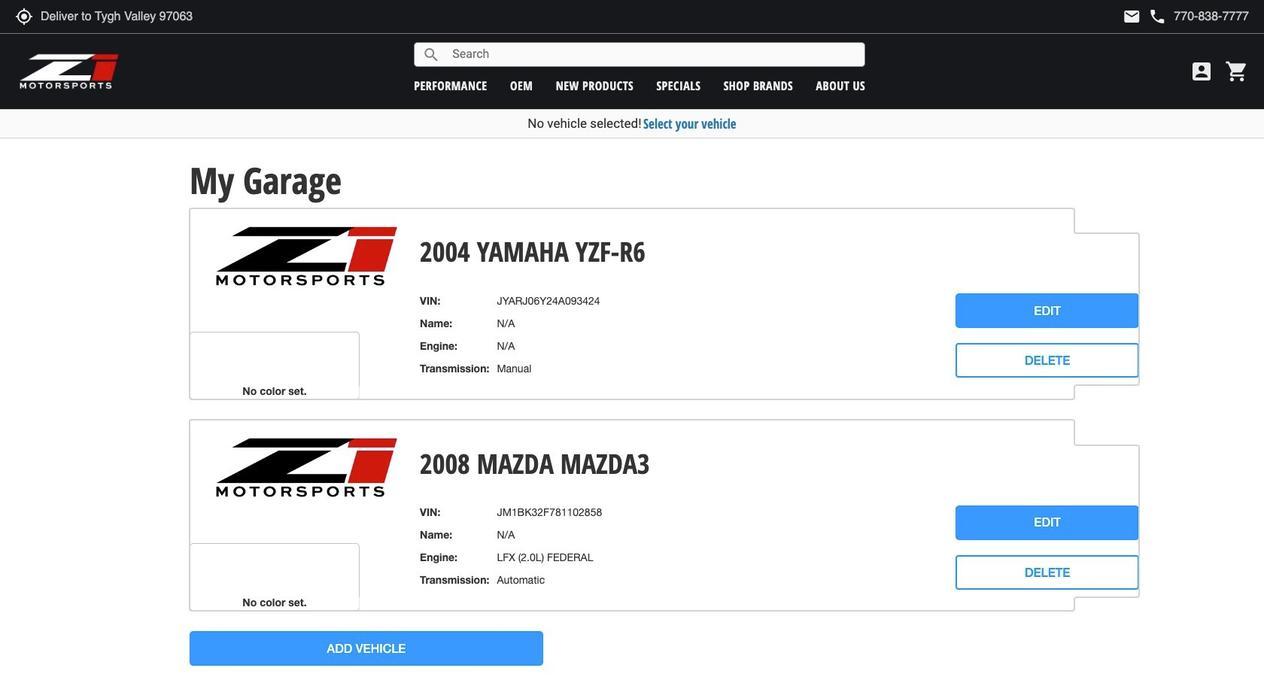 Task type: describe. For each thing, give the bounding box(es) containing it.
z1 motorsports logo image
[[19, 53, 120, 90]]



Task type: locate. For each thing, give the bounding box(es) containing it.
1 z1 image from the top
[[214, 226, 400, 287]]

Search search field
[[440, 43, 865, 66]]

1 vertical spatial z1 image
[[214, 437, 400, 499]]

z1 image
[[214, 226, 400, 287], [214, 437, 400, 499]]

0 vertical spatial z1 image
[[214, 226, 400, 287]]

2 z1 image from the top
[[214, 437, 400, 499]]



Task type: vqa. For each thing, say whether or not it's contained in the screenshot.
z1 image
yes



